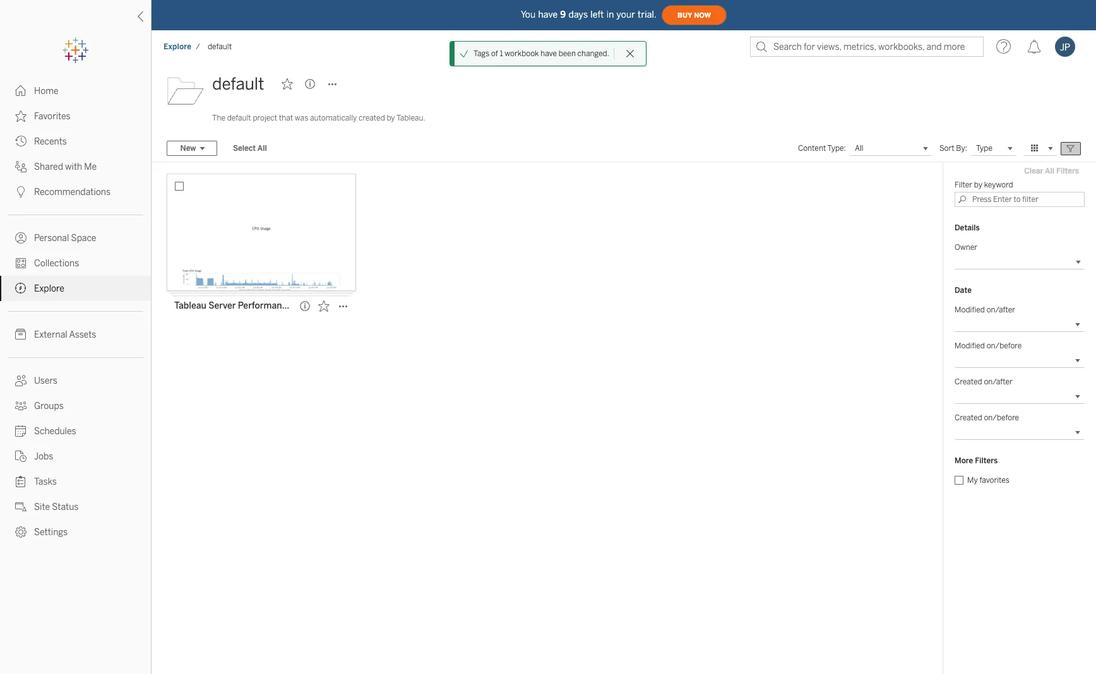 Task type: describe. For each thing, give the bounding box(es) containing it.
buy
[[678, 11, 692, 19]]

all inside popup button
[[855, 144, 864, 153]]

of
[[491, 49, 498, 58]]

settings link
[[0, 520, 151, 545]]

workbook
[[505, 49, 539, 58]]

clear all filters
[[1024, 167, 1079, 176]]

select all
[[233, 144, 267, 153]]

filter by keyword
[[955, 181, 1013, 189]]

clear all filters button
[[1019, 164, 1085, 179]]

2 vertical spatial default
[[227, 114, 251, 123]]

clear
[[1024, 167, 1043, 176]]

changed.
[[578, 49, 609, 58]]

tableau.
[[397, 114, 425, 123]]

settings
[[34, 527, 68, 538]]

type
[[976, 143, 993, 152]]

modified on/before
[[955, 342, 1022, 350]]

explore /
[[164, 42, 200, 51]]

was
[[295, 114, 308, 123]]

project image
[[167, 71, 205, 109]]

external assets link
[[0, 322, 151, 347]]

trial.
[[638, 9, 657, 20]]

days
[[569, 9, 588, 20]]

Created on/before text field
[[955, 425, 1085, 440]]

created on/before
[[955, 414, 1019, 422]]

date
[[955, 286, 972, 295]]

by text only_f5he34f image for recents
[[15, 136, 27, 147]]

project
[[253, 114, 277, 123]]

all button
[[850, 141, 932, 156]]

home
[[34, 86, 59, 97]]

tags of 1 workbook have been changed.
[[474, 49, 609, 58]]

shared with me
[[34, 162, 97, 172]]

new button
[[167, 141, 217, 156]]

1 vertical spatial explore link
[[0, 276, 151, 301]]

1 horizontal spatial explore link
[[163, 42, 192, 52]]

jobs link
[[0, 444, 151, 469]]

collections
[[34, 258, 79, 269]]

by text only_f5he34f image for tasks
[[15, 476, 27, 487]]

by text only_f5he34f image for home
[[15, 85, 27, 97]]

that
[[279, 114, 293, 123]]

tags
[[474, 49, 490, 58]]

created
[[359, 114, 385, 123]]

my
[[967, 476, 978, 485]]

created for created on/after
[[955, 378, 982, 386]]

sort by:
[[940, 144, 967, 153]]

your
[[617, 9, 635, 20]]

me
[[84, 162, 97, 172]]

default element
[[204, 42, 236, 51]]

1 horizontal spatial by
[[974, 181, 983, 189]]

by text only_f5he34f image for jobs
[[15, 451, 27, 462]]

Search for views, metrics, workbooks, and more text field
[[750, 37, 984, 57]]

by text only_f5he34f image for schedules
[[15, 426, 27, 437]]

tasks link
[[0, 469, 151, 494]]

on/after for modified on/after
[[987, 306, 1015, 314]]

groups link
[[0, 393, 151, 419]]

type:
[[828, 144, 846, 153]]

/
[[196, 42, 200, 51]]

success image
[[460, 49, 469, 58]]

left
[[591, 9, 604, 20]]

schedules link
[[0, 419, 151, 444]]

on/before for modified on/before
[[987, 342, 1022, 350]]

modified for modified on/before
[[955, 342, 985, 350]]

created on/after
[[955, 378, 1013, 386]]

by:
[[956, 144, 967, 153]]

with
[[65, 162, 82, 172]]

0 horizontal spatial by
[[387, 114, 395, 123]]

by text only_f5he34f image for site status
[[15, 501, 27, 513]]

the default project that was automatically created by tableau.
[[212, 114, 425, 123]]

select
[[233, 144, 256, 153]]

1
[[500, 49, 503, 58]]

space
[[71, 233, 96, 244]]

recommendations
[[34, 187, 111, 198]]

automatically
[[310, 114, 357, 123]]

0 horizontal spatial filters
[[975, 457, 998, 465]]

home link
[[0, 78, 151, 104]]

favorites link
[[0, 104, 151, 129]]

buy now button
[[662, 5, 727, 25]]

type button
[[971, 141, 1017, 156]]

tableau server performance
[[174, 301, 292, 311]]

recents
[[34, 136, 67, 147]]

personal space link
[[0, 225, 151, 251]]

status
[[52, 502, 79, 513]]

external assets
[[34, 330, 96, 340]]

my favorites
[[967, 476, 1010, 485]]

0 vertical spatial have
[[538, 9, 558, 20]]

all for clear all filters
[[1045, 167, 1054, 176]]

content
[[798, 144, 826, 153]]

been
[[559, 49, 576, 58]]



Task type: vqa. For each thing, say whether or not it's contained in the screenshot.
'clicked-' on the right top
no



Task type: locate. For each thing, give the bounding box(es) containing it.
5 by text only_f5he34f image from the top
[[15, 186, 27, 198]]

modified up created on/after
[[955, 342, 985, 350]]

1 vertical spatial by
[[974, 181, 983, 189]]

collections link
[[0, 251, 151, 276]]

created up the created on/before
[[955, 378, 982, 386]]

explore left /
[[164, 42, 191, 51]]

2 by text only_f5he34f image from the top
[[15, 111, 27, 122]]

all inside 'button'
[[1045, 167, 1054, 176]]

3 by text only_f5he34f image from the top
[[15, 136, 27, 147]]

by text only_f5he34f image for users
[[15, 375, 27, 386]]

by text only_f5he34f image inside users link
[[15, 375, 27, 386]]

modified for modified on/after
[[955, 306, 985, 314]]

by text only_f5he34f image
[[15, 85, 27, 97], [15, 111, 27, 122], [15, 136, 27, 147], [15, 161, 27, 172], [15, 186, 27, 198], [15, 283, 27, 294], [15, 329, 27, 340], [15, 375, 27, 386], [15, 400, 27, 412], [15, 451, 27, 462], [15, 476, 27, 487], [15, 527, 27, 538]]

groups
[[34, 401, 64, 412]]

recents link
[[0, 129, 151, 154]]

assets
[[69, 330, 96, 340]]

sort
[[940, 144, 955, 153]]

the
[[212, 114, 225, 123]]

1 vertical spatial default
[[212, 74, 264, 94]]

by text only_f5he34f image inside jobs link
[[15, 451, 27, 462]]

created down created on/after
[[955, 414, 982, 422]]

by text only_f5he34f image inside collections link
[[15, 258, 27, 269]]

1 horizontal spatial filters
[[1056, 167, 1079, 176]]

all inside button
[[257, 144, 267, 153]]

site
[[34, 502, 50, 513]]

default up the
[[212, 74, 264, 94]]

0 vertical spatial default
[[208, 42, 232, 51]]

4 by text only_f5he34f image from the top
[[15, 501, 27, 513]]

8 by text only_f5he34f image from the top
[[15, 375, 27, 386]]

1 horizontal spatial explore
[[164, 42, 191, 51]]

favorites
[[980, 476, 1010, 485]]

by text only_f5he34f image for external assets
[[15, 329, 27, 340]]

you have 9 days left in your trial.
[[521, 9, 657, 20]]

now
[[694, 11, 711, 19]]

by text only_f5he34f image inside tasks 'link'
[[15, 476, 27, 487]]

0 vertical spatial modified
[[955, 306, 985, 314]]

2 modified from the top
[[955, 342, 985, 350]]

2 horizontal spatial all
[[1045, 167, 1054, 176]]

tasks
[[34, 477, 57, 487]]

favorites
[[34, 111, 71, 122]]

1 vertical spatial on/after
[[984, 378, 1013, 386]]

details
[[955, 224, 980, 232]]

personal space
[[34, 233, 96, 244]]

keyword
[[984, 181, 1013, 189]]

have
[[538, 9, 558, 20], [541, 49, 557, 58]]

by text only_f5he34f image for favorites
[[15, 111, 27, 122]]

1 vertical spatial explore
[[34, 284, 64, 294]]

on/after for created on/after
[[984, 378, 1013, 386]]

0 vertical spatial explore
[[164, 42, 191, 51]]

0 horizontal spatial explore
[[34, 284, 64, 294]]

1 by text only_f5he34f image from the top
[[15, 85, 27, 97]]

grid view image
[[1029, 143, 1041, 154]]

have left 9
[[538, 9, 558, 20]]

by text only_f5he34f image inside home link
[[15, 85, 27, 97]]

by right filter
[[974, 181, 983, 189]]

filters up my favorites
[[975, 457, 998, 465]]

owner
[[955, 243, 978, 252]]

site status link
[[0, 494, 151, 520]]

7 by text only_f5he34f image from the top
[[15, 329, 27, 340]]

you
[[521, 9, 536, 20]]

select all button
[[225, 141, 275, 156]]

have inside alert
[[541, 49, 557, 58]]

3 by text only_f5he34f image from the top
[[15, 426, 27, 437]]

in
[[607, 9, 614, 20]]

0 horizontal spatial all
[[257, 144, 267, 153]]

have left been in the right of the page
[[541, 49, 557, 58]]

by text only_f5he34f image for collections
[[15, 258, 27, 269]]

by text only_f5he34f image for recommendations
[[15, 186, 27, 198]]

default right /
[[208, 42, 232, 51]]

all right clear
[[1045, 167, 1054, 176]]

jobs
[[34, 451, 53, 462]]

all right the select
[[257, 144, 267, 153]]

0 vertical spatial filters
[[1056, 167, 1079, 176]]

new
[[180, 144, 196, 153]]

1 vertical spatial modified
[[955, 342, 985, 350]]

by text only_f5he34f image for groups
[[15, 400, 27, 412]]

by text only_f5he34f image for settings
[[15, 527, 27, 538]]

filters right clear
[[1056, 167, 1079, 176]]

by text only_f5he34f image inside personal space link
[[15, 232, 27, 244]]

modified
[[955, 306, 985, 314], [955, 342, 985, 350]]

1 created from the top
[[955, 378, 982, 386]]

server
[[209, 301, 236, 311]]

Modified on/after text field
[[955, 317, 1085, 332]]

tableau
[[174, 301, 206, 311]]

by text only_f5he34f image for shared with me
[[15, 161, 27, 172]]

default
[[208, 42, 232, 51], [212, 74, 264, 94], [227, 114, 251, 123]]

by text only_f5he34f image left personal
[[15, 232, 27, 244]]

by text only_f5he34f image inside explore link
[[15, 283, 27, 294]]

1 modified from the top
[[955, 306, 985, 314]]

external
[[34, 330, 67, 340]]

filters
[[1056, 167, 1079, 176], [975, 457, 998, 465]]

0 vertical spatial created
[[955, 378, 982, 386]]

content type:
[[798, 144, 846, 153]]

2 by text only_f5he34f image from the top
[[15, 258, 27, 269]]

by text only_f5he34f image inside shared with me link
[[15, 161, 27, 172]]

by text only_f5he34f image inside settings link
[[15, 527, 27, 538]]

performance
[[238, 301, 292, 311]]

10 by text only_f5he34f image from the top
[[15, 451, 27, 462]]

by text only_f5he34f image inside favorites link
[[15, 111, 27, 122]]

1 vertical spatial have
[[541, 49, 557, 58]]

on/before for created on/before
[[984, 414, 1019, 422]]

filter
[[955, 181, 973, 189]]

1 by text only_f5he34f image from the top
[[15, 232, 27, 244]]

on/before
[[987, 342, 1022, 350], [984, 414, 1019, 422]]

shared
[[34, 162, 63, 172]]

11 by text only_f5he34f image from the top
[[15, 476, 27, 487]]

recommendations link
[[0, 179, 151, 205]]

personal
[[34, 233, 69, 244]]

1 vertical spatial filters
[[975, 457, 998, 465]]

all for select all
[[257, 144, 267, 153]]

explore down collections
[[34, 284, 64, 294]]

all
[[257, 144, 267, 153], [855, 144, 864, 153], [1045, 167, 1054, 176]]

explore for explore
[[34, 284, 64, 294]]

Created on/after text field
[[955, 389, 1085, 404]]

shared with me link
[[0, 154, 151, 179]]

by text only_f5he34f image inside external assets link
[[15, 329, 27, 340]]

by text only_f5he34f image for personal space
[[15, 232, 27, 244]]

explore link left /
[[163, 42, 192, 52]]

schedules
[[34, 426, 76, 437]]

main navigation. press the up and down arrow keys to access links. element
[[0, 78, 151, 545]]

site status
[[34, 502, 79, 513]]

by
[[387, 114, 395, 123], [974, 181, 983, 189]]

users link
[[0, 368, 151, 393]]

more filters
[[955, 457, 998, 465]]

2 created from the top
[[955, 414, 982, 422]]

by text only_f5he34f image left collections
[[15, 258, 27, 269]]

filters inside clear all filters 'button'
[[1056, 167, 1079, 176]]

12 by text only_f5he34f image from the top
[[15, 527, 27, 538]]

default right the
[[227, 114, 251, 123]]

0 vertical spatial by
[[387, 114, 395, 123]]

1 vertical spatial on/before
[[984, 414, 1019, 422]]

0 vertical spatial explore link
[[163, 42, 192, 52]]

by text only_f5he34f image for explore
[[15, 283, 27, 294]]

on/after up 'modified on/after' text field
[[987, 306, 1015, 314]]

1 vertical spatial created
[[955, 414, 982, 422]]

6 by text only_f5he34f image from the top
[[15, 283, 27, 294]]

users
[[34, 376, 57, 386]]

modified down "date"
[[955, 306, 985, 314]]

by text only_f5he34f image inside recommendations link
[[15, 186, 27, 198]]

by text only_f5he34f image
[[15, 232, 27, 244], [15, 258, 27, 269], [15, 426, 27, 437], [15, 501, 27, 513]]

0 horizontal spatial explore link
[[0, 276, 151, 301]]

on/before up created on/before text box
[[984, 414, 1019, 422]]

by text only_f5he34f image left schedules
[[15, 426, 27, 437]]

9 by text only_f5he34f image from the top
[[15, 400, 27, 412]]

created for created on/before
[[955, 414, 982, 422]]

modified on/after
[[955, 306, 1015, 314]]

by text only_f5he34f image left site
[[15, 501, 27, 513]]

explore link
[[163, 42, 192, 52], [0, 276, 151, 301]]

Filter by keyword text field
[[955, 192, 1085, 207]]

buy now
[[678, 11, 711, 19]]

explore link down collections
[[0, 276, 151, 301]]

by text only_f5he34f image inside schedules link
[[15, 426, 27, 437]]

by text only_f5he34f image inside the site status link
[[15, 501, 27, 513]]

on/before up modified on/before text field
[[987, 342, 1022, 350]]

by right created
[[387, 114, 395, 123]]

explore inside main navigation. press the up and down arrow keys to access links. element
[[34, 284, 64, 294]]

by text only_f5he34f image inside groups link
[[15, 400, 27, 412]]

Modified on/before text field
[[955, 353, 1085, 368]]

1 horizontal spatial all
[[855, 144, 864, 153]]

navigation panel element
[[0, 38, 151, 545]]

more
[[955, 457, 973, 465]]

4 by text only_f5he34f image from the top
[[15, 161, 27, 172]]

0 vertical spatial on/after
[[987, 306, 1015, 314]]

explore
[[164, 42, 191, 51], [34, 284, 64, 294]]

0 vertical spatial on/before
[[987, 342, 1022, 350]]

on/after up created on/after text field
[[984, 378, 1013, 386]]

by text only_f5he34f image inside recents "link"
[[15, 136, 27, 147]]

all right the type:
[[855, 144, 864, 153]]

explore for explore /
[[164, 42, 191, 51]]

tags of 1 workbook have been changed. alert
[[474, 48, 609, 59]]



